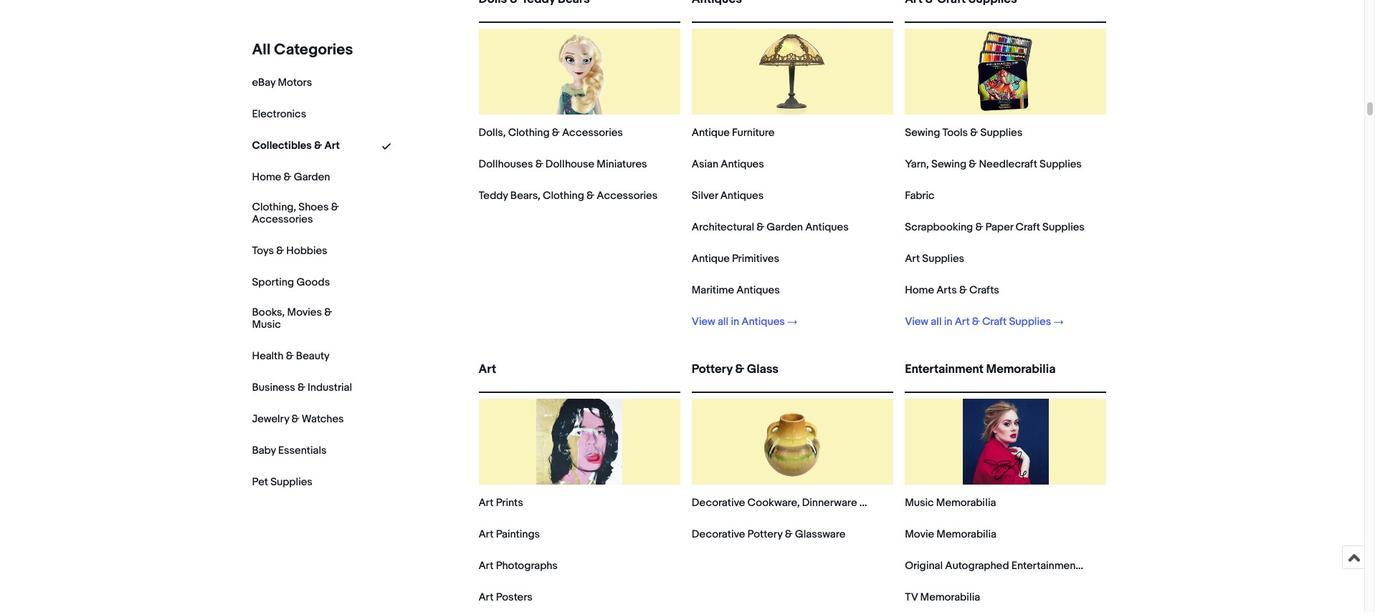 Task type: vqa. For each thing, say whether or not it's contained in the screenshot.
'Save' within US $7.99/ea main content
no



Task type: locate. For each thing, give the bounding box(es) containing it.
1 vertical spatial pottery
[[747, 528, 782, 542]]

music
[[252, 318, 281, 332], [905, 497, 934, 510]]

sewing right yarn,
[[931, 158, 966, 171]]

dollhouses & dollhouse miniatures
[[479, 158, 647, 171]]

memorabilia for entertainment memorabilia
[[986, 363, 1056, 377]]

health & beauty
[[252, 350, 330, 363]]

1 vertical spatial sewing
[[931, 158, 966, 171]]

1 horizontal spatial entertainment
[[1011, 560, 1079, 574]]

music up movie on the bottom right
[[905, 497, 934, 510]]

1 vertical spatial music
[[905, 497, 934, 510]]

antiques image
[[750, 29, 836, 115]]

decorative for decorative cookware, dinnerware & serveware
[[692, 497, 745, 510]]

clothing right dolls,
[[508, 126, 550, 140]]

0 horizontal spatial in
[[731, 315, 739, 329]]

art for art photographs
[[479, 560, 494, 574]]

teddy
[[479, 189, 508, 203]]

electronics
[[252, 108, 306, 121]]

art for art supplies
[[905, 252, 920, 266]]

entertainment right autographed
[[1011, 560, 1079, 574]]

glass
[[747, 363, 779, 377]]

dollhouse
[[545, 158, 594, 171]]

& right jewelry
[[291, 413, 299, 426]]

all down "maritime"
[[718, 315, 728, 329]]

2 vertical spatial accessories
[[252, 213, 313, 226]]

1 horizontal spatial in
[[944, 315, 952, 329]]

all
[[252, 41, 271, 60]]

tv memorabilia
[[905, 591, 980, 605]]

1 vertical spatial decorative
[[692, 528, 745, 542]]

1 vertical spatial accessories
[[597, 189, 657, 203]]

garden for shoes
[[294, 171, 330, 184]]

craft
[[1016, 221, 1040, 234], [982, 315, 1007, 329]]

& right movies
[[324, 306, 332, 320]]

2 all from the left
[[931, 315, 942, 329]]

1 in from the left
[[731, 315, 739, 329]]

art link
[[479, 363, 680, 389]]

architectural & garden antiques link
[[692, 221, 849, 234]]

antique for antique primitives
[[692, 252, 730, 266]]

architectural & garden antiques
[[692, 221, 849, 234]]

health
[[252, 350, 284, 363]]

teddy bears, clothing & accessories link
[[479, 189, 657, 203]]

decorative cookware, dinnerware & serveware link
[[692, 497, 921, 510]]

in for antiques
[[731, 315, 739, 329]]

garden for primitives
[[767, 221, 803, 234]]

0 vertical spatial accessories
[[562, 126, 623, 140]]

1 all from the left
[[718, 315, 728, 329]]

& right shoes
[[331, 201, 339, 214]]

sewing
[[905, 126, 940, 140], [931, 158, 966, 171]]

fabric link
[[905, 189, 934, 203]]

clothing down "dollhouses & dollhouse miniatures"
[[543, 189, 584, 203]]

antique up asian
[[692, 126, 730, 140]]

furniture
[[732, 126, 774, 140]]

supplies right the paper in the right top of the page
[[1042, 221, 1085, 234]]

collectibles
[[252, 139, 312, 153]]

view
[[692, 315, 715, 329], [905, 315, 928, 329]]

essentials
[[278, 444, 326, 458]]

accessories up toys & hobbies
[[252, 213, 313, 226]]

scrapbooking & paper craft supplies
[[905, 221, 1085, 234]]

& down sewing tools & supplies
[[969, 158, 977, 171]]

supplies right the needlecraft
[[1040, 158, 1082, 171]]

1 horizontal spatial view
[[905, 315, 928, 329]]

toys & hobbies
[[252, 244, 327, 258]]

art
[[324, 139, 340, 153], [905, 252, 920, 266], [955, 315, 970, 329], [479, 363, 496, 377], [479, 497, 494, 510], [479, 528, 494, 542], [479, 560, 494, 574], [479, 591, 494, 605]]

music up 'health'
[[252, 318, 281, 332]]

supplies right pet
[[270, 476, 312, 489]]

art inside art link
[[479, 363, 496, 377]]

entertainment
[[905, 363, 983, 377], [1011, 560, 1079, 574]]

original autographed entertainment memorabilia
[[905, 560, 1142, 574]]

home left arts
[[905, 284, 934, 298]]

0 horizontal spatial all
[[718, 315, 728, 329]]

0 vertical spatial home
[[252, 171, 281, 184]]

0 vertical spatial entertainment
[[905, 363, 983, 377]]

pottery down the cookware,
[[747, 528, 782, 542]]

maritime antiques link
[[692, 284, 780, 298]]

clothing, shoes & accessories link
[[252, 201, 352, 226]]

1 horizontal spatial music
[[905, 497, 934, 510]]

2 in from the left
[[944, 315, 952, 329]]

1 vertical spatial garden
[[767, 221, 803, 234]]

memorabilia for movie memorabilia
[[936, 528, 996, 542]]

1 decorative from the top
[[692, 497, 745, 510]]

books,
[[252, 306, 285, 320]]

0 vertical spatial sewing
[[905, 126, 940, 140]]

garden up shoes
[[294, 171, 330, 184]]

0 horizontal spatial garden
[[294, 171, 330, 184]]

in down arts
[[944, 315, 952, 329]]

0 horizontal spatial home
[[252, 171, 281, 184]]

0 vertical spatial decorative
[[692, 497, 745, 510]]

pet
[[252, 476, 268, 489]]

music inside the books, movies & music
[[252, 318, 281, 332]]

movies
[[287, 306, 322, 320]]

prints
[[496, 497, 523, 510]]

glassware
[[795, 528, 845, 542]]

in down maritime antiques link at the top right of the page
[[731, 315, 739, 329]]

architectural
[[692, 221, 754, 234]]

home & garden link
[[252, 171, 330, 184]]

craft down crafts
[[982, 315, 1007, 329]]

1 antique from the top
[[692, 126, 730, 140]]

entertainment memorabilia image
[[963, 399, 1049, 485]]

2 antique from the top
[[692, 252, 730, 266]]

accessories down miniatures
[[597, 189, 657, 203]]

2 decorative from the top
[[692, 528, 745, 542]]

view for view all in antiques
[[692, 315, 715, 329]]

view down home arts & crafts link
[[905, 315, 928, 329]]

memorabilia inside entertainment memorabilia link
[[986, 363, 1056, 377]]

garden up primitives
[[767, 221, 803, 234]]

2 view from the left
[[905, 315, 928, 329]]

music memorabilia link
[[905, 497, 996, 510]]

0 vertical spatial pottery
[[692, 363, 732, 377]]

home up clothing,
[[252, 171, 281, 184]]

pottery left glass
[[692, 363, 732, 377]]

0 horizontal spatial view
[[692, 315, 715, 329]]

asian antiques link
[[692, 158, 764, 171]]

0 horizontal spatial pottery
[[692, 363, 732, 377]]

industrial
[[308, 381, 352, 395]]

0 horizontal spatial music
[[252, 318, 281, 332]]

accessories inside clothing, shoes & accessories
[[252, 213, 313, 226]]

1 horizontal spatial garden
[[767, 221, 803, 234]]

health & beauty link
[[252, 350, 330, 363]]

sewing tools & supplies link
[[905, 126, 1022, 140]]

dollhouses & dollhouse miniatures link
[[479, 158, 647, 171]]

memorabilia for music memorabilia
[[936, 497, 996, 510]]

&
[[552, 126, 560, 140], [970, 126, 978, 140], [314, 139, 322, 153], [535, 158, 543, 171], [969, 158, 977, 171], [284, 171, 291, 184], [587, 189, 594, 203], [331, 201, 339, 214], [756, 221, 764, 234], [975, 221, 983, 234], [276, 244, 284, 258], [959, 284, 967, 298], [324, 306, 332, 320], [972, 315, 980, 329], [286, 350, 294, 363], [735, 363, 744, 377], [297, 381, 305, 395], [291, 413, 299, 426], [859, 497, 867, 510], [785, 528, 793, 542]]

all down arts
[[931, 315, 942, 329]]

1 horizontal spatial craft
[[1016, 221, 1040, 234]]

& right toys
[[276, 244, 284, 258]]

1 horizontal spatial all
[[931, 315, 942, 329]]

1 vertical spatial entertainment
[[1011, 560, 1079, 574]]

1 vertical spatial antique
[[692, 252, 730, 266]]

antiques for silver antiques
[[720, 189, 764, 203]]

1 vertical spatial craft
[[982, 315, 1007, 329]]

in for art
[[944, 315, 952, 329]]

view all in antiques link
[[692, 315, 797, 329]]

jewelry & watches
[[252, 413, 344, 426]]

serveware
[[869, 497, 921, 510]]

pottery inside pottery & glass link
[[692, 363, 732, 377]]

entertainment memorabilia link
[[905, 363, 1107, 389]]

& right 'health'
[[286, 350, 294, 363]]

& right business
[[297, 381, 305, 395]]

ebay
[[252, 76, 275, 90]]

0 vertical spatial garden
[[294, 171, 330, 184]]

1 vertical spatial home
[[905, 284, 934, 298]]

collectibles & art
[[252, 139, 340, 153]]

supplies
[[980, 126, 1022, 140], [1040, 158, 1082, 171], [1042, 221, 1085, 234], [922, 252, 964, 266], [1009, 315, 1051, 329], [270, 476, 312, 489]]

business & industrial link
[[252, 381, 352, 395]]

& right collectibles
[[314, 139, 322, 153]]

sewing up yarn,
[[905, 126, 940, 140]]

& left glass
[[735, 363, 744, 377]]

books, movies & music
[[252, 306, 332, 332]]

view down "maritime"
[[692, 315, 715, 329]]

0 vertical spatial antique
[[692, 126, 730, 140]]

1 view from the left
[[692, 315, 715, 329]]

craft right the paper in the right top of the page
[[1016, 221, 1040, 234]]

0 vertical spatial music
[[252, 318, 281, 332]]

antique up "maritime"
[[692, 252, 730, 266]]

0 horizontal spatial entertainment
[[905, 363, 983, 377]]

1 horizontal spatial home
[[905, 284, 934, 298]]

pottery & glass image
[[750, 399, 836, 485]]

entertainment down view all in art & craft supplies
[[905, 363, 983, 377]]

all categories
[[252, 41, 353, 60]]

dolls, clothing & accessories link
[[479, 126, 623, 140]]

art prints
[[479, 497, 523, 510]]

entertainment memorabilia
[[905, 363, 1056, 377]]

accessories up dollhouse
[[562, 126, 623, 140]]

& up primitives
[[756, 221, 764, 234]]

decorative pottery & glassware link
[[692, 528, 845, 542]]

dollhouses
[[479, 158, 533, 171]]

clothing
[[508, 126, 550, 140], [543, 189, 584, 203]]

view all in art & craft supplies link
[[905, 315, 1064, 329]]

toys
[[252, 244, 274, 258]]

yarn,
[[905, 158, 929, 171]]

sporting
[[252, 276, 294, 289]]

memorabilia
[[986, 363, 1056, 377], [936, 497, 996, 510], [936, 528, 996, 542], [1082, 560, 1142, 574], [920, 591, 980, 605]]

silver antiques link
[[692, 189, 764, 203]]

all for art
[[931, 315, 942, 329]]

goods
[[296, 276, 330, 289]]

all for antiques
[[718, 315, 728, 329]]



Task type: describe. For each thing, give the bounding box(es) containing it.
supplies up arts
[[922, 252, 964, 266]]

pet supplies
[[252, 476, 312, 489]]

original
[[905, 560, 943, 574]]

silver antiques
[[692, 189, 764, 203]]

business
[[252, 381, 295, 395]]

1 horizontal spatial pottery
[[747, 528, 782, 542]]

antique for antique furniture
[[692, 126, 730, 140]]

books, movies & music link
[[252, 306, 352, 332]]

tv
[[905, 591, 918, 605]]

& left glassware
[[785, 528, 793, 542]]

beauty
[[296, 350, 330, 363]]

memorabilia for tv memorabilia
[[920, 591, 980, 605]]

art for art paintings
[[479, 528, 494, 542]]

art posters
[[479, 591, 532, 605]]

0 horizontal spatial craft
[[982, 315, 1007, 329]]

antique furniture link
[[692, 126, 774, 140]]

silver
[[692, 189, 718, 203]]

art for art
[[479, 363, 496, 377]]

motors
[[278, 76, 312, 90]]

jewelry & watches link
[[252, 413, 344, 426]]

baby essentials
[[252, 444, 326, 458]]

& up "dollhouses & dollhouse miniatures"
[[552, 126, 560, 140]]

& down dollhouse
[[587, 189, 594, 203]]

needlecraft
[[979, 158, 1037, 171]]

arts
[[936, 284, 957, 298]]

ebay motors link
[[252, 76, 312, 90]]

clothing,
[[252, 201, 296, 214]]

collectibles & art link
[[252, 139, 340, 153]]

& right tools
[[970, 126, 978, 140]]

& inside clothing, shoes & accessories
[[331, 201, 339, 214]]

sewing tools & supplies
[[905, 126, 1022, 140]]

1 vertical spatial clothing
[[543, 189, 584, 203]]

maritime antiques
[[692, 284, 780, 298]]

& down crafts
[[972, 315, 980, 329]]

baby essentials link
[[252, 444, 326, 458]]

art image
[[536, 399, 622, 485]]

dolls, clothing & accessories
[[479, 126, 623, 140]]

accessories for dolls, clothing & accessories
[[562, 126, 623, 140]]

art photographs link
[[479, 560, 558, 574]]

home arts & crafts
[[905, 284, 999, 298]]

& left dollhouse
[[535, 158, 543, 171]]

view for view all in art & craft supplies
[[905, 315, 928, 329]]

art posters link
[[479, 591, 532, 605]]

& inside the books, movies & music
[[324, 306, 332, 320]]

music memorabilia
[[905, 497, 996, 510]]

home for home arts & crafts
[[905, 284, 934, 298]]

0 vertical spatial craft
[[1016, 221, 1040, 234]]

antiques for maritime antiques
[[736, 284, 780, 298]]

art paintings
[[479, 528, 540, 542]]

yarn, sewing & needlecraft supplies
[[905, 158, 1082, 171]]

asian
[[692, 158, 718, 171]]

watches
[[302, 413, 344, 426]]

toys & hobbies link
[[252, 244, 327, 258]]

pottery & glass link
[[692, 363, 893, 389]]

home for home & garden
[[252, 171, 281, 184]]

art prints link
[[479, 497, 523, 510]]

sporting goods
[[252, 276, 330, 289]]

electronics link
[[252, 108, 306, 121]]

antiques for asian antiques
[[721, 158, 764, 171]]

antique primitives
[[692, 252, 779, 266]]

art paintings link
[[479, 528, 540, 542]]

cookware,
[[747, 497, 800, 510]]

home arts & crafts link
[[905, 284, 999, 298]]

& left the paper in the right top of the page
[[975, 221, 983, 234]]

autographed
[[945, 560, 1009, 574]]

accessories for clothing, shoes & accessories
[[252, 213, 313, 226]]

jewelry
[[252, 413, 289, 426]]

hobbies
[[286, 244, 327, 258]]

categories
[[274, 41, 353, 60]]

home & garden
[[252, 171, 330, 184]]

maritime
[[692, 284, 734, 298]]

asian antiques
[[692, 158, 764, 171]]

movie
[[905, 528, 934, 542]]

antique primitives link
[[692, 252, 779, 266]]

teddy bears, clothing & accessories
[[479, 189, 657, 203]]

art for art prints
[[479, 497, 494, 510]]

art for art posters
[[479, 591, 494, 605]]

ebay motors
[[252, 76, 312, 90]]

decorative for decorative pottery & glassware
[[692, 528, 745, 542]]

fabric
[[905, 189, 934, 203]]

supplies up the needlecraft
[[980, 126, 1022, 140]]

& left serveware
[[859, 497, 867, 510]]

tv memorabilia link
[[905, 591, 980, 605]]

0 vertical spatial clothing
[[508, 126, 550, 140]]

paintings
[[496, 528, 540, 542]]

dolls & teddy bears image
[[536, 29, 622, 115]]

pottery & glass
[[692, 363, 779, 377]]

& right arts
[[959, 284, 967, 298]]

crafts
[[969, 284, 999, 298]]

art supplies link
[[905, 252, 964, 266]]

scrapbooking & paper craft supplies link
[[905, 221, 1085, 234]]

photographs
[[496, 560, 558, 574]]

view all in antiques
[[692, 315, 785, 329]]

dinnerware
[[802, 497, 857, 510]]

art & craft supplies image
[[963, 29, 1049, 115]]

pet supplies link
[[252, 476, 312, 489]]

posters
[[496, 591, 532, 605]]

tools
[[942, 126, 968, 140]]

baby
[[252, 444, 276, 458]]

supplies up entertainment memorabilia link
[[1009, 315, 1051, 329]]

& down collectibles
[[284, 171, 291, 184]]

scrapbooking
[[905, 221, 973, 234]]

primitives
[[732, 252, 779, 266]]



